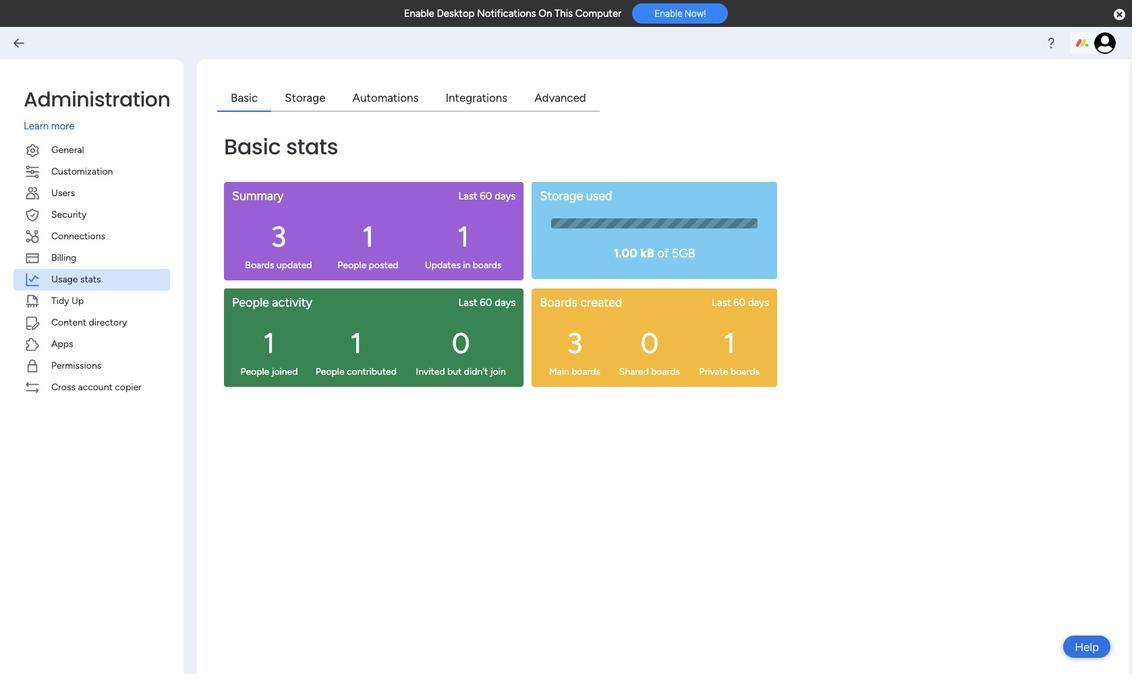 Task type: locate. For each thing, give the bounding box(es) containing it.
people for people joined
[[241, 366, 269, 378]]

3 for 1
[[271, 220, 286, 254]]

help
[[1075, 641, 1099, 654]]

1 horizontal spatial boards
[[540, 295, 578, 310]]

1 vertical spatial storage
[[540, 189, 583, 203]]

boards
[[245, 259, 274, 271], [540, 295, 578, 310]]

1 horizontal spatial storage
[[540, 189, 583, 203]]

days
[[495, 190, 516, 202], [495, 297, 516, 309], [748, 297, 769, 309]]

help image
[[1044, 36, 1058, 50]]

people for people activity
[[232, 295, 269, 310]]

1 up private boards
[[724, 326, 735, 361]]

last
[[459, 190, 477, 202], [459, 297, 477, 309], [712, 297, 731, 309]]

storage up "basic stats"
[[285, 91, 326, 105]]

contributed
[[347, 366, 397, 378]]

0 vertical spatial storage
[[285, 91, 326, 105]]

administration
[[24, 85, 170, 114]]

of
[[657, 246, 669, 261]]

people left contributed
[[316, 366, 345, 378]]

activity
[[272, 295, 312, 310]]

automations link
[[339, 86, 432, 112]]

last for storage
[[459, 190, 477, 202]]

up
[[72, 295, 84, 307]]

1 horizontal spatial 0
[[641, 326, 659, 361]]

stats up up
[[80, 274, 101, 285]]

days for storage used
[[495, 190, 516, 202]]

people left activity
[[232, 295, 269, 310]]

1 horizontal spatial stats
[[286, 131, 338, 162]]

1 horizontal spatial 3
[[567, 326, 582, 361]]

boards right in
[[473, 259, 502, 271]]

basic left storage link
[[231, 91, 258, 105]]

3
[[271, 220, 286, 254], [567, 326, 582, 361]]

last 60 days for storage
[[459, 190, 516, 202]]

0 up invited but didn't join
[[452, 326, 470, 361]]

0 horizontal spatial 3
[[271, 220, 286, 254]]

security
[[51, 209, 87, 220]]

2 0 from the left
[[641, 326, 659, 361]]

people joined
[[241, 366, 298, 378]]

boards updated
[[245, 259, 312, 271]]

0 vertical spatial 3
[[271, 220, 286, 254]]

people
[[338, 259, 366, 271], [232, 295, 269, 310], [241, 366, 269, 378], [316, 366, 345, 378]]

permissions
[[51, 360, 101, 371]]

storage used
[[540, 189, 612, 203]]

people contributed
[[316, 366, 397, 378]]

integrations link
[[432, 86, 521, 112]]

boards left the created
[[540, 295, 578, 310]]

used
[[586, 189, 612, 203]]

0 horizontal spatial enable
[[404, 7, 434, 20]]

help button
[[1063, 636, 1111, 659]]

1 horizontal spatial enable
[[655, 8, 682, 19]]

3 up boards updated
[[271, 220, 286, 254]]

1 up people posted
[[362, 220, 374, 254]]

1 vertical spatial 3
[[567, 326, 582, 361]]

storage
[[285, 91, 326, 105], [540, 189, 583, 203]]

notifications
[[477, 7, 536, 20]]

days for boards created
[[495, 297, 516, 309]]

dapulse close image
[[1114, 8, 1125, 22]]

but
[[447, 366, 462, 378]]

updates
[[425, 259, 461, 271]]

storage for storage
[[285, 91, 326, 105]]

didn't
[[464, 366, 488, 378]]

storage left used at right top
[[540, 189, 583, 203]]

enable inside enable now! 'button'
[[655, 8, 682, 19]]

0 horizontal spatial boards
[[245, 259, 274, 271]]

basic down basic link
[[224, 131, 281, 162]]

0 horizontal spatial storage
[[285, 91, 326, 105]]

0 horizontal spatial stats
[[80, 274, 101, 285]]

basic
[[231, 91, 258, 105], [224, 131, 281, 162]]

kb
[[640, 246, 654, 261]]

enable left desktop
[[404, 7, 434, 20]]

boards right shared
[[651, 366, 680, 378]]

5gb
[[672, 246, 696, 261]]

learn more link
[[24, 119, 170, 134]]

stats down storage link
[[286, 131, 338, 162]]

shared
[[619, 366, 649, 378]]

1
[[362, 220, 374, 254], [457, 220, 469, 254], [263, 326, 275, 361], [350, 326, 362, 361], [724, 326, 735, 361]]

1 vertical spatial boards
[[540, 295, 578, 310]]

0 vertical spatial basic
[[231, 91, 258, 105]]

0 vertical spatial stats
[[286, 131, 338, 162]]

people left posted in the top left of the page
[[338, 259, 366, 271]]

cross
[[51, 382, 76, 393]]

people activity
[[232, 295, 312, 310]]

60 for storage
[[480, 190, 492, 202]]

1.00
[[614, 246, 638, 261]]

advanced link
[[521, 86, 600, 112]]

main
[[549, 366, 569, 378]]

last for boards
[[459, 297, 477, 309]]

stats for usage stats
[[80, 274, 101, 285]]

last 60 days
[[459, 190, 516, 202], [459, 297, 516, 309], [712, 297, 769, 309]]

boards created
[[540, 295, 622, 310]]

60
[[480, 190, 492, 202], [480, 297, 492, 309], [733, 297, 746, 309]]

automations
[[353, 91, 419, 105]]

boards right the main
[[572, 366, 601, 378]]

updated
[[277, 259, 312, 271]]

now!
[[685, 8, 706, 19]]

basic stats
[[224, 131, 338, 162]]

60 for boards
[[480, 297, 492, 309]]

back to workspace image
[[12, 36, 26, 50]]

1 vertical spatial stats
[[80, 274, 101, 285]]

1 up updates in boards
[[457, 220, 469, 254]]

boards left updated on the left top of page
[[245, 259, 274, 271]]

1 vertical spatial basic
[[224, 131, 281, 162]]

stats
[[286, 131, 338, 162], [80, 274, 101, 285]]

desktop
[[437, 7, 475, 20]]

enable left now!
[[655, 8, 682, 19]]

boards for 1
[[245, 259, 274, 271]]

1 0 from the left
[[452, 326, 470, 361]]

boards
[[473, 259, 502, 271], [572, 366, 601, 378], [651, 366, 680, 378], [731, 366, 760, 378]]

0
[[452, 326, 470, 361], [641, 326, 659, 361]]

joined
[[272, 366, 298, 378]]

3 up main boards
[[567, 326, 582, 361]]

basic for basic
[[231, 91, 258, 105]]

boards right private
[[731, 366, 760, 378]]

kendall parks image
[[1094, 32, 1116, 54]]

people left joined
[[241, 366, 269, 378]]

0 vertical spatial boards
[[245, 259, 274, 271]]

enable
[[404, 7, 434, 20], [655, 8, 682, 19]]

0 horizontal spatial 0
[[452, 326, 470, 361]]

0 up shared boards
[[641, 326, 659, 361]]

people for people posted
[[338, 259, 366, 271]]

more
[[51, 120, 75, 132]]



Task type: vqa. For each thing, say whether or not it's contained in the screenshot.
1st Read from the bottom
no



Task type: describe. For each thing, give the bounding box(es) containing it.
private
[[699, 366, 728, 378]]

usage stats
[[51, 274, 101, 285]]

basic link
[[217, 86, 271, 112]]

created
[[581, 295, 622, 310]]

main boards
[[549, 366, 601, 378]]

on
[[539, 7, 552, 20]]

stats for basic stats
[[286, 131, 338, 162]]

users
[[51, 187, 75, 199]]

usage
[[51, 274, 78, 285]]

1 up people joined
[[263, 326, 275, 361]]

invited
[[416, 366, 445, 378]]

enable now!
[[655, 8, 706, 19]]

connections
[[51, 230, 105, 242]]

in
[[463, 259, 470, 271]]

enable for enable now!
[[655, 8, 682, 19]]

3 for 0
[[567, 326, 582, 361]]

enable now! button
[[632, 4, 728, 24]]

content directory
[[51, 317, 127, 328]]

enable desktop notifications on this computer
[[404, 7, 622, 20]]

advanced
[[535, 91, 586, 105]]

basic for basic stats
[[224, 131, 281, 162]]

summary
[[232, 189, 284, 203]]

1 up people contributed
[[350, 326, 362, 361]]

integrations
[[446, 91, 508, 105]]

last 60 days for boards
[[459, 297, 516, 309]]

boards for main boards
[[572, 366, 601, 378]]

content
[[51, 317, 86, 328]]

enable for enable desktop notifications on this computer
[[404, 7, 434, 20]]

tidy up
[[51, 295, 84, 307]]

tidy
[[51, 295, 69, 307]]

people posted
[[338, 259, 398, 271]]

posted
[[369, 259, 398, 271]]

apps
[[51, 338, 73, 350]]

general
[[51, 144, 84, 156]]

people for people contributed
[[316, 366, 345, 378]]

directory
[[89, 317, 127, 328]]

join
[[490, 366, 506, 378]]

customization
[[51, 166, 113, 177]]

1.00 kb of 5gb
[[614, 246, 696, 261]]

cross account copier
[[51, 382, 142, 393]]

administration learn more
[[24, 85, 170, 132]]

learn
[[24, 120, 49, 132]]

private boards
[[699, 366, 760, 378]]

storage for storage used
[[540, 189, 583, 203]]

computer
[[575, 7, 622, 20]]

billing
[[51, 252, 76, 263]]

invited but didn't join
[[416, 366, 506, 378]]

this
[[555, 7, 573, 20]]

boards for shared boards
[[651, 366, 680, 378]]

copier
[[115, 382, 142, 393]]

account
[[78, 382, 113, 393]]

boards for private boards
[[731, 366, 760, 378]]

storage link
[[271, 86, 339, 112]]

boards for last 60 days
[[540, 295, 578, 310]]

shared boards
[[619, 366, 680, 378]]

updates in boards
[[425, 259, 502, 271]]



